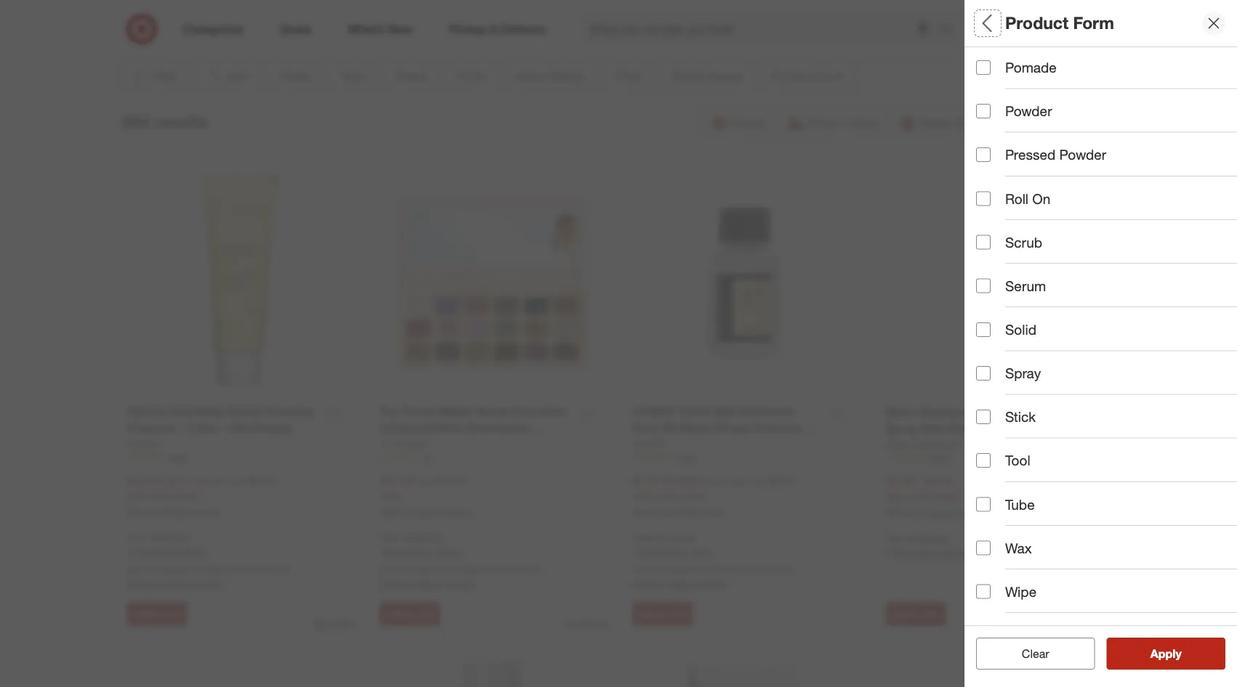 Task type: vqa. For each thing, say whether or not it's contained in the screenshot.
the purchased inside the $29.40 Reg $42.00 Sale When Purchased Online
no



Task type: describe. For each thing, give the bounding box(es) containing it.
stick
[[1006, 409, 1036, 426]]

standard
[[1039, 464, 1099, 481]]

clear all
[[1015, 647, 1057, 661]]

results for see results
[[1160, 647, 1197, 661]]

/ounce
[[192, 475, 224, 488]]

all filters dialog
[[965, 0, 1238, 688]]

brown;
[[1063, 122, 1094, 134]]

guest rating 5 stars
[[977, 154, 1062, 185]]

clear;
[[1148, 122, 1173, 134]]

beverly
[[1024, 71, 1058, 84]]

Scrub checkbox
[[977, 235, 991, 250]]

fair;
[[977, 274, 996, 287]]

when inside $5.95 ( $5.89 /fluid ounce ) reg $8.50 sale ends today when purchased online
[[633, 508, 656, 518]]

online inside $3.50 - $8.40 sale ends today when purchased online
[[955, 508, 978, 519]]

865 link
[[127, 452, 351, 464]]

brand anastasia beverly hills; beautyblender; beekman 1802; b
[[977, 52, 1238, 84]]

$4.99;
[[1005, 224, 1032, 236]]

apply
[[1151, 647, 1182, 661]]

roll on
[[1006, 190, 1051, 207]]

form inside dialog
[[1074, 13, 1115, 33]]

( for $5.95
[[664, 475, 667, 488]]

stores for $27.00
[[446, 579, 474, 591]]

check for $27.00
[[380, 579, 409, 591]]

3 available from the left
[[652, 564, 692, 577]]

exclusions apply. link left wax option
[[890, 547, 968, 560]]

medium
[[1027, 274, 1064, 287]]

sale inside $3.50 - $8.40 sale ends today when purchased online
[[886, 491, 906, 504]]

product form button
[[977, 297, 1238, 348]]

today inside $24.00 ( $5.71 /ounce ) reg $30.00 sale ends today when purchased online
[[175, 490, 201, 503]]

ends inside $3.50 - $8.40 sale ends today when purchased online
[[909, 491, 931, 504]]

product form inside button
[[977, 312, 1067, 328]]

$5.89
[[667, 475, 692, 488]]

free shipping * * exclusions apply. not available at austin south lamar check nearby stores for $24.00
[[127, 531, 290, 591]]

free shipping * * exclusions apply. not available at austin south lamar check nearby stores for $27.00
[[380, 531, 543, 591]]

spray
[[1006, 365, 1041, 382]]

health
[[977, 363, 1019, 379]]

form inside button
[[1033, 312, 1067, 328]]

blue;
[[1038, 122, 1060, 134]]

check nearby stores button for $24.00
[[127, 578, 221, 592]]

wellness standard
[[977, 464, 1099, 481]]

black;
[[1008, 122, 1035, 134]]

apply. down $24.00 ( $5.71 /ounce ) reg $30.00 sale ends today when purchased online on the bottom
[[182, 547, 209, 559]]

when inside $3.50 - $8.40 sale ends today when purchased online
[[886, 508, 909, 519]]

$8.50
[[769, 475, 794, 488]]

nearby for $27.00
[[412, 579, 443, 591]]

purchased inside $27.00 reg $54.00 sale when purchased online
[[405, 508, 447, 518]]

$19.99;
[[1198, 224, 1231, 236]]

shade range fair; light; medium
[[977, 256, 1064, 287]]

exclusions inside free shipping * * exclusions apply.
[[890, 547, 938, 560]]

guest
[[977, 154, 1015, 171]]

Pomade checkbox
[[977, 60, 991, 75]]

Pressed Powder checkbox
[[977, 148, 991, 162]]

1997
[[678, 452, 698, 463]]

pressed powder
[[1006, 147, 1107, 163]]

pomade
[[1006, 59, 1057, 76]]

light;
[[999, 274, 1024, 287]]

product inside button
[[977, 312, 1029, 328]]

online inside $24.00 ( $5.71 /ounce ) reg $30.00 sale ends today when purchased online
[[196, 508, 219, 518]]

exclusions apply. link down $27.00 reg $54.00 sale when purchased online
[[384, 547, 462, 559]]

Roll On checkbox
[[977, 192, 991, 206]]

3 not from the left
[[633, 564, 649, 577]]

austin for $27.00
[[453, 564, 481, 577]]

ounce
[[717, 475, 746, 488]]

online inside $27.00 reg $54.00 sale when purchased online
[[449, 508, 472, 518]]

sale inside $24.00 ( $5.71 /ounce ) reg $30.00 sale ends today when purchased online
[[127, 490, 147, 503]]

shipping down $5.95 ( $5.89 /fluid ounce ) reg $8.50 sale ends today when purchased online
[[656, 531, 695, 544]]

shipping inside free shipping * * exclusions apply.
[[909, 532, 948, 545]]

3 south from the left
[[737, 564, 764, 577]]

$10
[[1094, 224, 1110, 236]]

product form inside dialog
[[1006, 13, 1115, 33]]

clear button
[[977, 638, 1096, 670]]

$5.95 ( $5.89 /fluid ounce ) reg $8.50 sale ends today when purchased online
[[633, 474, 794, 518]]

lamar for $24.00
[[261, 564, 290, 577]]

$0
[[977, 224, 987, 236]]

shade
[[977, 256, 1018, 272]]

-
[[918, 475, 922, 489]]

reg inside $24.00 ( $5.71 /ounce ) reg $30.00 sale ends today when purchased online
[[229, 475, 244, 488]]

price
[[977, 205, 1011, 222]]

fpo/apo button
[[977, 602, 1238, 653]]

$27.00
[[380, 474, 415, 488]]

see results
[[1136, 647, 1197, 661]]

purchased inside $3.50 - $8.40 sale ends today when purchased online
[[911, 508, 953, 519]]

exclusions apply. link down $5.95 ( $5.89 /fluid ounce ) reg $8.50 sale ends today when purchased online
[[637, 547, 715, 559]]

hills;
[[1060, 71, 1082, 84]]

stars
[[985, 173, 1007, 185]]

type
[[1009, 515, 1040, 532]]

at for $27.00
[[441, 564, 450, 577]]

filters
[[1001, 13, 1046, 33]]

gold;
[[1097, 122, 1120, 134]]

stores for $24.00
[[193, 579, 221, 591]]

3 stores from the left
[[699, 579, 727, 591]]

clear for clear
[[1022, 647, 1050, 661]]

wipe
[[1006, 584, 1037, 601]]

clear for clear all
[[1015, 647, 1043, 661]]

reg inside $27.00 reg $54.00 sale when purchased online
[[418, 475, 432, 488]]

rating
[[1019, 154, 1062, 171]]

beige;
[[977, 122, 1005, 134]]

Solid checkbox
[[977, 323, 991, 337]]

gray;
[[1123, 122, 1145, 134]]

$5.95
[[633, 474, 661, 488]]

6 link
[[380, 452, 604, 464]]

1997 link
[[633, 452, 857, 464]]

color
[[977, 103, 1012, 120]]

discount button
[[977, 551, 1238, 602]]

check nearby stores button for $27.00
[[380, 578, 474, 592]]

skin type button
[[977, 500, 1238, 551]]

apply. down $27.00 reg $54.00 sale when purchased online
[[435, 547, 462, 559]]

all filters
[[977, 13, 1046, 33]]

beekman
[[1159, 71, 1202, 84]]

health facts button
[[977, 348, 1238, 399]]

3 austin from the left
[[706, 564, 734, 577]]

9227 link
[[886, 452, 1111, 465]]

clear all button
[[977, 638, 1096, 670]]

) inside $24.00 ( $5.71 /ounce ) reg $30.00 sale ends today when purchased online
[[224, 475, 227, 488]]

serum
[[1006, 278, 1047, 295]]

range
[[1022, 256, 1064, 272]]

Tube checkbox
[[977, 498, 991, 512]]

color beige; black; blue; brown; gold; gray; clear; orange; pink; 
[[977, 103, 1238, 134]]

apply. inside free shipping * * exclusions apply.
[[941, 547, 968, 560]]

lamar for $27.00
[[514, 564, 543, 577]]

see
[[1136, 647, 1157, 661]]

nearby for $24.00
[[159, 579, 190, 591]]

$9.99;
[[1063, 224, 1091, 236]]

scrub
[[1006, 234, 1043, 251]]

free down the $5.95 at the bottom of page
[[633, 531, 653, 544]]

not for $24.00
[[127, 564, 143, 577]]

free shipping * * exclusions apply.
[[886, 532, 968, 560]]

3 free shipping * * exclusions apply. not available at austin south lamar check nearby stores from the left
[[633, 531, 796, 591]]

7
[[1103, 15, 1107, 24]]



Task type: locate. For each thing, give the bounding box(es) containing it.
reg left $8.50
[[751, 475, 766, 488]]

( inside $24.00 ( $5.71 /ounce ) reg $30.00 sale ends today when purchased online
[[165, 475, 167, 488]]

powder down brown;
[[1060, 147, 1107, 163]]

0 vertical spatial product
[[1006, 13, 1069, 33]]

What can we help you find? suggestions appear below search field
[[582, 13, 944, 45]]

1 horizontal spatial check
[[380, 579, 409, 591]]

shipping down $27.00 reg $54.00 sale when purchased online
[[403, 531, 442, 544]]

1 lamar from the left
[[261, 564, 290, 577]]

1 nearby from the left
[[159, 579, 190, 591]]

lamar
[[261, 564, 290, 577], [514, 564, 543, 577], [767, 564, 796, 577]]

today down /fluid
[[681, 490, 707, 503]]

0 horizontal spatial free shipping * * exclusions apply. not available at austin south lamar check nearby stores
[[127, 531, 290, 591]]

search
[[934, 23, 969, 38]]

Tool checkbox
[[977, 454, 991, 468]]

3 at from the left
[[694, 564, 703, 577]]

online
[[196, 508, 219, 518], [449, 508, 472, 518], [702, 508, 725, 518], [955, 508, 978, 519]]

fpo/apo
[[977, 617, 1039, 634]]

1 ) from the left
[[224, 475, 227, 488]]

) down 865 link at bottom left
[[224, 475, 227, 488]]

1 horizontal spatial sponsored
[[566, 619, 609, 630]]

2 ( from the left
[[664, 475, 667, 488]]

today down $8.40
[[934, 491, 960, 504]]

1 vertical spatial product
[[977, 312, 1029, 328]]

health facts
[[977, 363, 1059, 379]]

free down $3.50 - $8.40 sale ends today when purchased online
[[886, 532, 906, 545]]

2 horizontal spatial lamar
[[767, 564, 796, 577]]

form up "brand anastasia beverly hills; beautyblender; beekman 1802; b"
[[1074, 13, 1115, 33]]

product up pomade
[[1006, 13, 1069, 33]]

free inside free shipping * * exclusions apply.
[[886, 532, 906, 545]]

at
[[188, 564, 197, 577], [441, 564, 450, 577], [694, 564, 703, 577]]

1 horizontal spatial free shipping * * exclusions apply. not available at austin south lamar check nearby stores
[[380, 531, 543, 591]]

product form down the serum
[[977, 312, 1067, 328]]

3 check from the left
[[633, 579, 662, 591]]

when inside $24.00 ( $5.71 /ounce ) reg $30.00 sale ends today when purchased online
[[127, 508, 150, 518]]

1 horizontal spatial )
[[746, 475, 748, 488]]

0 horizontal spatial results
[[154, 112, 208, 132]]

1 horizontal spatial south
[[484, 564, 511, 577]]

shipping down $3.50 - $8.40 sale ends today when purchased online
[[909, 532, 948, 545]]

1 check nearby stores button from the left
[[127, 578, 221, 592]]

purchased down $5.89
[[658, 508, 700, 518]]

exclusions for exclusions apply. link below $5.95 ( $5.89 /fluid ounce ) reg $8.50 sale ends today when purchased online
[[637, 547, 685, 559]]

austin
[[200, 564, 228, 577], [453, 564, 481, 577], [706, 564, 734, 577]]

when down the $5.95 at the bottom of page
[[633, 508, 656, 518]]

sale down the $5.95 at the bottom of page
[[633, 490, 653, 503]]

1 horizontal spatial powder
[[1060, 147, 1107, 163]]

0 horizontal spatial today
[[175, 490, 201, 503]]

0 horizontal spatial at
[[188, 564, 197, 577]]

0 horizontal spatial form
[[1033, 312, 1067, 328]]

on
[[1033, 190, 1051, 207]]

online up wax option
[[955, 508, 978, 519]]

1 austin from the left
[[200, 564, 228, 577]]

2 horizontal spatial today
[[934, 491, 960, 504]]

( for $24.00
[[165, 475, 167, 488]]

free down $24.00
[[127, 531, 147, 544]]

9227
[[931, 453, 951, 464]]

2 stores from the left
[[446, 579, 474, 591]]

ends
[[150, 490, 172, 503], [656, 490, 678, 503], [909, 491, 931, 504]]

ends inside $5.95 ( $5.89 /fluid ounce ) reg $8.50 sale ends today when purchased online
[[656, 490, 678, 503]]

584
[[121, 112, 149, 132]]

0 horizontal spatial check nearby stores button
[[127, 578, 221, 592]]

today inside $3.50 - $8.40 sale ends today when purchased online
[[934, 491, 960, 504]]

sponsored for $27.00
[[566, 619, 609, 630]]

skin
[[977, 515, 1005, 532]]

2 horizontal spatial austin
[[706, 564, 734, 577]]

when down $27.00
[[380, 508, 403, 518]]

tool
[[1006, 453, 1031, 470]]

( inside $5.95 ( $5.89 /fluid ounce ) reg $8.50 sale ends today when purchased online
[[664, 475, 667, 488]]

apply. left wax option
[[941, 547, 968, 560]]

powder
[[1006, 103, 1053, 120], [1060, 147, 1107, 163]]

purchased
[[152, 508, 193, 518], [405, 508, 447, 518], [658, 508, 700, 518], [911, 508, 953, 519]]

reg inside $5.95 ( $5.89 /fluid ounce ) reg $8.50 sale ends today when purchased online
[[751, 475, 766, 488]]

0 horizontal spatial south
[[231, 564, 258, 577]]

search button
[[934, 13, 969, 48]]

0 vertical spatial form
[[1074, 13, 1115, 33]]

2 free shipping * * exclusions apply. not available at austin south lamar check nearby stores from the left
[[380, 531, 543, 591]]

1 horizontal spatial today
[[681, 490, 707, 503]]

see results button
[[1107, 638, 1226, 670]]

exclusions
[[130, 547, 179, 559], [384, 547, 432, 559], [637, 547, 685, 559], [890, 547, 938, 560]]

1 stores from the left
[[193, 579, 221, 591]]

$14.99;
[[1128, 224, 1161, 236]]

results inside button
[[1160, 647, 1197, 661]]

exclusions apply. link down $24.00 ( $5.71 /ounce ) reg $30.00 sale ends today when purchased online on the bottom
[[130, 547, 209, 559]]

0 vertical spatial powder
[[1006, 103, 1053, 120]]

1 horizontal spatial available
[[399, 564, 439, 577]]

purchased inside $5.95 ( $5.89 /fluid ounce ) reg $8.50 sale ends today when purchased online
[[658, 508, 700, 518]]

$24.00
[[127, 474, 162, 488]]

south for $27.00
[[484, 564, 511, 577]]

0 horizontal spatial available
[[146, 564, 186, 577]]

clear
[[1015, 647, 1043, 661], [1022, 647, 1050, 661]]

available
[[146, 564, 186, 577], [399, 564, 439, 577], [652, 564, 692, 577]]

0 horizontal spatial sponsored
[[313, 619, 356, 630]]

Wipe checkbox
[[977, 585, 991, 600]]

benefit
[[977, 414, 1023, 430]]

b
[[1233, 71, 1238, 84]]

$27.00 reg $54.00 sale when purchased online
[[380, 474, 472, 518]]

anastasia
[[977, 71, 1021, 84]]

clear left all
[[1015, 647, 1043, 661]]

results for 584 results
[[154, 112, 208, 132]]

facts
[[1023, 363, 1059, 379]]

pink;
[[1213, 122, 1235, 134]]

1 available from the left
[[146, 564, 186, 577]]

exclusions for exclusions apply. link below $27.00 reg $54.00 sale when purchased online
[[384, 547, 432, 559]]

Spray checkbox
[[977, 366, 991, 381]]

sale down $3.50
[[886, 491, 906, 504]]

purchased down the "$54.00"
[[405, 508, 447, 518]]

0 horizontal spatial nearby
[[159, 579, 190, 591]]

at for $24.00
[[188, 564, 197, 577]]

$5.71
[[167, 475, 192, 488]]

today inside $5.95 ( $5.89 /fluid ounce ) reg $8.50 sale ends today when purchased online
[[681, 490, 707, 503]]

wax
[[1006, 540, 1032, 557]]

advertisement region
[[183, 0, 1055, 34]]

sale down $27.00
[[380, 490, 400, 503]]

1 south from the left
[[231, 564, 258, 577]]

purchased inside $24.00 ( $5.71 /ounce ) reg $30.00 sale ends today when purchased online
[[152, 508, 193, 518]]

sale down $24.00
[[127, 490, 147, 503]]

3 check nearby stores button from the left
[[633, 578, 727, 592]]

1 horizontal spatial stores
[[446, 579, 474, 591]]

1 horizontal spatial austin
[[453, 564, 481, 577]]

2 clear from the left
[[1022, 647, 1050, 661]]

powder up black;
[[1006, 103, 1053, 120]]

check
[[127, 579, 156, 591], [380, 579, 409, 591], [633, 579, 662, 591]]

2 lamar from the left
[[514, 564, 543, 577]]

today down $5.71
[[175, 490, 201, 503]]

nearby
[[159, 579, 190, 591], [412, 579, 443, 591], [665, 579, 696, 591]]

clear inside 'button'
[[1022, 647, 1050, 661]]

Powder checkbox
[[977, 104, 991, 119]]

ends down $24.00
[[150, 490, 172, 503]]

clear down fpo/apo
[[1022, 647, 1050, 661]]

ends down -
[[909, 491, 931, 504]]

)
[[224, 475, 227, 488], [746, 475, 748, 488]]

0 horizontal spatial stores
[[193, 579, 221, 591]]

pressed
[[1006, 147, 1056, 163]]

0 vertical spatial product form
[[1006, 13, 1115, 33]]

1 free shipping * * exclusions apply. not available at austin south lamar check nearby stores from the left
[[127, 531, 290, 591]]

not
[[127, 564, 143, 577], [380, 564, 396, 577], [633, 564, 649, 577]]

$3.50
[[886, 475, 914, 489]]

when inside $27.00 reg $54.00 sale when purchased online
[[380, 508, 403, 518]]

1 horizontal spatial not
[[380, 564, 396, 577]]

1 reg from the left
[[229, 475, 244, 488]]

1 horizontal spatial form
[[1074, 13, 1115, 33]]

apply. down $5.95 ( $5.89 /fluid ounce ) reg $8.50 sale ends today when purchased online
[[688, 547, 715, 559]]

not for $27.00
[[380, 564, 396, 577]]

/fluid
[[692, 475, 714, 488]]

2 horizontal spatial at
[[694, 564, 703, 577]]

sale inside $5.95 ( $5.89 /fluid ounce ) reg $8.50 sale ends today when purchased online
[[633, 490, 653, 503]]

0 horizontal spatial )
[[224, 475, 227, 488]]

$54.00
[[435, 475, 466, 488]]

2 south from the left
[[484, 564, 511, 577]]

2 horizontal spatial stores
[[699, 579, 727, 591]]

free shipping * * exclusions apply. not available at austin south lamar check nearby stores
[[127, 531, 290, 591], [380, 531, 543, 591], [633, 531, 796, 591]]

2 check from the left
[[380, 579, 409, 591]]

reg down 6
[[418, 475, 432, 488]]

check nearby stores button
[[127, 578, 221, 592], [380, 578, 474, 592], [633, 578, 727, 592]]

reg down 865 link at bottom left
[[229, 475, 244, 488]]

2 sponsored from the left
[[566, 619, 609, 630]]

price $0  –  $4.99; $5  –  $9.99; $10  –  $14.99; $15  –  $19.99; $
[[977, 205, 1238, 236]]

3 reg from the left
[[751, 475, 766, 488]]

results
[[154, 112, 208, 132], [1160, 647, 1197, 661]]

0 vertical spatial results
[[154, 112, 208, 132]]

1 horizontal spatial check nearby stores button
[[380, 578, 474, 592]]

today
[[175, 490, 201, 503], [681, 490, 707, 503], [934, 491, 960, 504]]

form down medium
[[1033, 312, 1067, 328]]

check for $24.00
[[127, 579, 156, 591]]

1 horizontal spatial results
[[1160, 647, 1197, 661]]

1802;
[[1205, 71, 1230, 84]]

1 vertical spatial form
[[1033, 312, 1067, 328]]

1 vertical spatial results
[[1160, 647, 1197, 661]]

1 horizontal spatial lamar
[[514, 564, 543, 577]]

when down $3.50
[[886, 508, 909, 519]]

Stick checkbox
[[977, 410, 991, 425]]

$3.50 - $8.40 sale ends today when purchased online
[[886, 475, 978, 519]]

purchased up free shipping * * exclusions apply.
[[911, 508, 953, 519]]

1 horizontal spatial reg
[[418, 475, 432, 488]]

tube
[[1006, 497, 1035, 513]]

1 at from the left
[[188, 564, 197, 577]]

austin for $24.00
[[200, 564, 228, 577]]

2 at from the left
[[441, 564, 450, 577]]

0 horizontal spatial check
[[127, 579, 156, 591]]

available for $27.00
[[399, 564, 439, 577]]

results right 584
[[154, 112, 208, 132]]

7 link
[[1081, 13, 1113, 45]]

product inside dialog
[[1006, 13, 1069, 33]]

all
[[977, 13, 997, 33]]

2 horizontal spatial south
[[737, 564, 764, 577]]

online down /fluid
[[702, 508, 725, 518]]

2 horizontal spatial nearby
[[665, 579, 696, 591]]

( right $24.00
[[165, 475, 167, 488]]

0 horizontal spatial lamar
[[261, 564, 290, 577]]

2 reg from the left
[[418, 475, 432, 488]]

online down /ounce
[[196, 508, 219, 518]]

1 not from the left
[[127, 564, 143, 577]]

online down the "$54.00"
[[449, 508, 472, 518]]

ends down $5.89
[[656, 490, 678, 503]]

*
[[189, 531, 192, 544], [442, 531, 445, 544], [695, 531, 698, 544], [948, 532, 952, 545], [127, 547, 130, 559], [380, 547, 384, 559], [633, 547, 637, 559], [886, 547, 890, 560]]

865
[[172, 452, 187, 463]]

) down 1997 link
[[746, 475, 748, 488]]

results right see
[[1160, 647, 1197, 661]]

2 horizontal spatial check
[[633, 579, 662, 591]]

1 vertical spatial product form
[[977, 312, 1067, 328]]

6
[[425, 452, 430, 463]]

1 horizontal spatial (
[[664, 475, 667, 488]]

exclusions apply. link
[[130, 547, 209, 559], [384, 547, 462, 559], [637, 547, 715, 559], [890, 547, 968, 560]]

1 horizontal spatial nearby
[[412, 579, 443, 591]]

2 horizontal spatial ends
[[909, 491, 931, 504]]

1 vertical spatial powder
[[1060, 147, 1107, 163]]

$30.00
[[247, 475, 278, 488]]

2 ) from the left
[[746, 475, 748, 488]]

584 results
[[121, 112, 208, 132]]

3 lamar from the left
[[767, 564, 796, 577]]

1 check from the left
[[127, 579, 156, 591]]

1 clear from the left
[[1015, 647, 1043, 661]]

$
[[1234, 224, 1238, 236]]

3 nearby from the left
[[665, 579, 696, 591]]

when
[[127, 508, 150, 518], [380, 508, 403, 518], [633, 508, 656, 518], [886, 508, 909, 519]]

2 check nearby stores button from the left
[[380, 578, 474, 592]]

free down $27.00 reg $54.00 sale when purchased online
[[380, 531, 400, 544]]

sale
[[127, 490, 147, 503], [380, 490, 400, 503], [633, 490, 653, 503], [886, 491, 906, 504]]

1 horizontal spatial ends
[[656, 490, 678, 503]]

beautyblender;
[[1085, 71, 1156, 84]]

product form up pomade
[[1006, 13, 1115, 33]]

ends inside $24.00 ( $5.71 /ounce ) reg $30.00 sale ends today when purchased online
[[150, 490, 172, 503]]

0 horizontal spatial (
[[165, 475, 167, 488]]

available for $24.00
[[146, 564, 186, 577]]

2 austin from the left
[[453, 564, 481, 577]]

) inside $5.95 ( $5.89 /fluid ounce ) reg $8.50 sale ends today when purchased online
[[746, 475, 748, 488]]

wellness
[[977, 464, 1035, 481]]

0 horizontal spatial powder
[[1006, 103, 1053, 120]]

wellness standard button
[[977, 449, 1238, 500]]

shipping down $24.00 ( $5.71 /ounce ) reg $30.00 sale ends today when purchased online on the bottom
[[150, 531, 189, 544]]

$24.00 ( $5.71 /ounce ) reg $30.00 sale ends today when purchased online
[[127, 474, 278, 518]]

solid
[[1006, 322, 1037, 338]]

0 horizontal spatial not
[[127, 564, 143, 577]]

sale inside $27.00 reg $54.00 sale when purchased online
[[380, 490, 400, 503]]

2 horizontal spatial available
[[652, 564, 692, 577]]

2 horizontal spatial reg
[[751, 475, 766, 488]]

1 sponsored from the left
[[313, 619, 356, 630]]

product form dialog
[[965, 0, 1238, 688]]

( right the $5.95 at the bottom of page
[[664, 475, 667, 488]]

0 horizontal spatial austin
[[200, 564, 228, 577]]

2 horizontal spatial check nearby stores button
[[633, 578, 727, 592]]

Wax checkbox
[[977, 541, 991, 556]]

sponsored for $24.00
[[313, 619, 356, 630]]

product
[[1006, 13, 1069, 33], [977, 312, 1029, 328]]

1 ( from the left
[[165, 475, 167, 488]]

2 available from the left
[[399, 564, 439, 577]]

Serum checkbox
[[977, 279, 991, 294]]

exclusions for exclusions apply. link underneath $24.00 ( $5.71 /ounce ) reg $30.00 sale ends today when purchased online on the bottom
[[130, 547, 179, 559]]

reg
[[229, 475, 244, 488], [418, 475, 432, 488], [751, 475, 766, 488]]

apply.
[[182, 547, 209, 559], [435, 547, 462, 559], [688, 547, 715, 559], [941, 547, 968, 560]]

product down serum option
[[977, 312, 1029, 328]]

2 nearby from the left
[[412, 579, 443, 591]]

clear inside button
[[1015, 647, 1043, 661]]

1 horizontal spatial at
[[441, 564, 450, 577]]

$8.40
[[925, 475, 954, 489]]

purchased down $5.71
[[152, 508, 193, 518]]

online inside $5.95 ( $5.89 /fluid ounce ) reg $8.50 sale ends today when purchased online
[[702, 508, 725, 518]]

roll
[[1006, 190, 1029, 207]]

0 horizontal spatial ends
[[150, 490, 172, 503]]

2 not from the left
[[380, 564, 396, 577]]

all
[[1046, 647, 1057, 661]]

0 horizontal spatial reg
[[229, 475, 244, 488]]

south for $24.00
[[231, 564, 258, 577]]

when down $24.00
[[127, 508, 150, 518]]

$5
[[1035, 224, 1046, 236]]

2 horizontal spatial free shipping * * exclusions apply. not available at austin south lamar check nearby stores
[[633, 531, 796, 591]]

2 horizontal spatial not
[[633, 564, 649, 577]]



